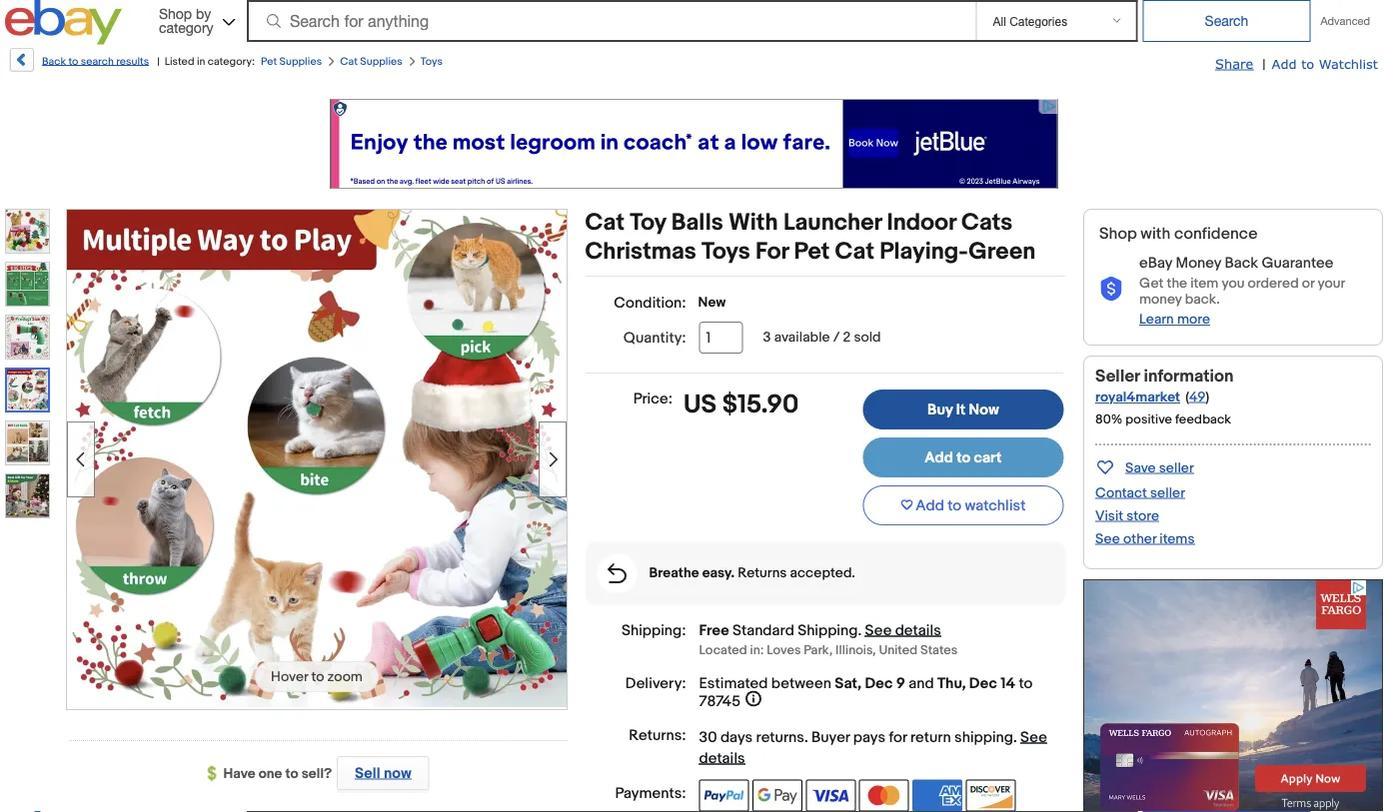 Task type: describe. For each thing, give the bounding box(es) containing it.
shop by category
[[159, 5, 213, 35]]

cart
[[974, 449, 1002, 467]]

indoor
[[887, 209, 956, 237]]

2 horizontal spatial .
[[1014, 729, 1017, 747]]

1 horizontal spatial .
[[858, 622, 862, 640]]

0 horizontal spatial .
[[805, 729, 808, 747]]

/
[[833, 329, 840, 346]]

listed
[[165, 55, 194, 68]]

your
[[1318, 275, 1345, 292]]

money
[[1176, 254, 1222, 272]]

breathe
[[649, 565, 699, 582]]

pays
[[853, 729, 886, 747]]

you
[[1222, 275, 1245, 292]]

buy it now link
[[863, 390, 1064, 430]]

add to cart
[[925, 449, 1002, 467]]

0 vertical spatial advertisement region
[[330, 99, 1058, 189]]

picture 5 of 6 image
[[6, 422, 49, 465]]

breathe easy. returns accepted.
[[649, 565, 855, 582]]

add to watchlist link
[[1272, 55, 1378, 73]]

available
[[774, 329, 830, 346]]

payments:
[[615, 785, 686, 803]]

located
[[699, 643, 747, 659]]

category
[[159, 19, 213, 35]]

thu,
[[938, 675, 966, 693]]

for
[[756, 237, 789, 266]]

)
[[1206, 389, 1210, 406]]

united
[[879, 643, 918, 659]]

cats
[[962, 209, 1013, 237]]

(
[[1186, 389, 1189, 406]]

master card image
[[859, 780, 909, 812]]

49 link
[[1189, 389, 1206, 406]]

delivery:
[[626, 675, 686, 693]]

shipping
[[955, 729, 1014, 747]]

quantity:
[[623, 329, 686, 347]]

learn
[[1140, 311, 1174, 328]]

seller information royal4market ( 49 ) 80% positive feedback
[[1096, 366, 1234, 428]]

now
[[969, 401, 999, 419]]

picture 2 of 6 image
[[6, 263, 49, 306]]

0 horizontal spatial |
[[157, 55, 160, 68]]

30 days returns . buyer pays for return shipping .
[[699, 729, 1021, 747]]

toys link
[[421, 55, 443, 68]]

see details link for details
[[865, 622, 941, 640]]

guarantee
[[1262, 254, 1334, 272]]

80%
[[1096, 412, 1123, 428]]

with
[[729, 209, 778, 237]]

estimated between sat, dec 9 and thu, dec 14 to 78745
[[699, 675, 1033, 711]]

by
[[196, 5, 211, 21]]

contact seller link
[[1096, 485, 1186, 502]]

one
[[259, 766, 282, 783]]

contact
[[1096, 485, 1147, 502]]

picture 3 of 6 image
[[6, 316, 49, 359]]

1 vertical spatial see
[[865, 622, 892, 640]]

$15.90
[[723, 390, 799, 421]]

item
[[1191, 275, 1219, 292]]

pet supplies
[[261, 55, 322, 68]]

back to search results
[[42, 55, 149, 68]]

return
[[911, 729, 951, 747]]

ebay money back guarantee get the item you ordered or your money back. learn more
[[1140, 254, 1345, 328]]

3
[[763, 329, 771, 346]]

watchlist
[[965, 497, 1026, 515]]

in:
[[750, 643, 764, 659]]

have
[[223, 766, 256, 783]]

seller
[[1096, 366, 1140, 387]]

shop with confidence
[[1100, 224, 1258, 243]]

us $15.90 main content
[[585, 209, 1066, 813]]

have one to sell?
[[223, 766, 332, 783]]

standard
[[733, 622, 795, 640]]

cat for cat supplies
[[340, 55, 358, 68]]

or
[[1302, 275, 1315, 292]]

category:
[[208, 55, 255, 68]]

with
[[1141, 224, 1171, 243]]

located in: loves park, illinois, united states
[[699, 643, 958, 659]]

positive
[[1126, 412, 1173, 428]]

paypal image
[[699, 780, 749, 812]]

advanced link
[[1311, 1, 1380, 41]]

days
[[721, 729, 753, 747]]

buy it now
[[928, 401, 999, 419]]

park,
[[804, 643, 833, 659]]

details inside the see details
[[699, 750, 745, 768]]

2 dec from the left
[[969, 675, 998, 693]]

supplies for cat supplies
[[360, 55, 403, 68]]

the
[[1167, 275, 1188, 292]]

and
[[909, 675, 934, 693]]

0 vertical spatial toys
[[421, 55, 443, 68]]

ebay
[[1140, 254, 1173, 272]]

new
[[698, 294, 726, 311]]

save seller button
[[1096, 456, 1194, 479]]

visit store link
[[1096, 508, 1160, 525]]

back inside ebay money back guarantee get the item you ordered or your money back. learn more
[[1225, 254, 1259, 272]]



Task type: locate. For each thing, give the bounding box(es) containing it.
with details__icon image for ebay money back guarantee
[[1100, 277, 1124, 302]]

buyer
[[812, 729, 850, 747]]

results
[[116, 55, 149, 68]]

0 vertical spatial seller
[[1159, 460, 1194, 477]]

dec left 9
[[865, 675, 893, 693]]

royal4market link
[[1096, 389, 1181, 406]]

money
[[1140, 291, 1182, 308]]

cat
[[340, 55, 358, 68], [585, 209, 625, 237], [835, 237, 875, 266]]

1 horizontal spatial pet
[[794, 237, 830, 266]]

ordered
[[1248, 275, 1299, 292]]

2 vertical spatial add
[[916, 497, 945, 515]]

1 horizontal spatial supplies
[[360, 55, 403, 68]]

supplies for pet supplies
[[279, 55, 322, 68]]

cat supplies
[[340, 55, 403, 68]]

learn more link
[[1140, 311, 1211, 328]]

. left buyer
[[805, 729, 808, 747]]

add down buy
[[925, 449, 953, 467]]

1 vertical spatial shop
[[1100, 224, 1137, 243]]

2 vertical spatial see
[[1021, 729, 1047, 747]]

1 dec from the left
[[865, 675, 893, 693]]

add to cart link
[[863, 438, 1064, 478]]

toys inside cat toy balls with launcher indoor cats christmas toys for pet cat playing-green
[[702, 237, 751, 266]]

1 vertical spatial with details__icon image
[[608, 564, 627, 584]]

returns
[[756, 729, 805, 747]]

share
[[1216, 55, 1254, 71]]

shop left by
[[159, 5, 192, 21]]

None submit
[[1143, 0, 1311, 42]]

cat toy balls with launcher indoor cats christmas toys for pet cat playing-green - picture 4 of 6 image
[[67, 208, 567, 707]]

items
[[1160, 531, 1195, 548]]

with details__icon image left breathe
[[608, 564, 627, 584]]

see inside the see details
[[1021, 729, 1047, 747]]

see details link for buyer
[[699, 729, 1047, 768]]

to inside button
[[948, 497, 962, 515]]

0 horizontal spatial cat
[[340, 55, 358, 68]]

2 horizontal spatial cat
[[835, 237, 875, 266]]

1 horizontal spatial details
[[895, 622, 941, 640]]

seller for save
[[1159, 460, 1194, 477]]

toys
[[421, 55, 443, 68], [702, 237, 751, 266]]

cat left toy
[[585, 209, 625, 237]]

states
[[921, 643, 958, 659]]

back up you
[[1225, 254, 1259, 272]]

to inside share | add to watchlist
[[1302, 55, 1315, 71]]

1 horizontal spatial toys
[[702, 237, 751, 266]]

in
[[197, 55, 205, 68]]

| inside share | add to watchlist
[[1263, 56, 1266, 73]]

1 vertical spatial toys
[[702, 237, 751, 266]]

picture 1 of 6 image
[[6, 210, 49, 253]]

information
[[1144, 366, 1234, 387]]

cat toy balls with launcher indoor cats christmas toys for pet cat playing-green
[[585, 209, 1036, 266]]

toys right cat supplies
[[421, 55, 443, 68]]

seller down save seller on the bottom of page
[[1151, 485, 1186, 502]]

0 horizontal spatial back
[[42, 55, 66, 68]]

cat supplies link
[[340, 55, 403, 68]]

. up illinois,
[[858, 622, 862, 640]]

between
[[772, 675, 832, 693]]

add inside button
[[916, 497, 945, 515]]

1 horizontal spatial see
[[1021, 729, 1047, 747]]

condition:
[[614, 294, 686, 312]]

0 horizontal spatial toys
[[421, 55, 443, 68]]

back to search results link
[[8, 48, 149, 79]]

contact seller visit store see other items
[[1096, 485, 1195, 548]]

cat left 'playing-'
[[835, 237, 875, 266]]

store
[[1127, 508, 1160, 525]]

. down '14'
[[1014, 729, 1017, 747]]

picture 6 of 6 image
[[6, 475, 49, 518]]

Quantity: text field
[[699, 322, 743, 354]]

visit
[[1096, 508, 1124, 525]]

shipping
[[798, 622, 858, 640]]

0 vertical spatial with details__icon image
[[1100, 277, 1124, 302]]

add to watchlist button
[[863, 486, 1064, 526]]

0 horizontal spatial supplies
[[279, 55, 322, 68]]

| right 'share' button
[[1263, 56, 1266, 73]]

shop for shop with confidence
[[1100, 224, 1137, 243]]

0 horizontal spatial pet
[[261, 55, 277, 68]]

sell now
[[355, 765, 412, 783]]

launcher
[[784, 209, 882, 237]]

3 available / 2 sold
[[763, 329, 881, 346]]

us
[[684, 390, 717, 421]]

back
[[42, 55, 66, 68], [1225, 254, 1259, 272]]

seller inside button
[[1159, 460, 1194, 477]]

seller for contact
[[1151, 485, 1186, 502]]

visa image
[[806, 780, 856, 812]]

back left 'search'
[[42, 55, 66, 68]]

shop inside shop by category
[[159, 5, 192, 21]]

Search for anything text field
[[250, 2, 972, 40]]

royal4market
[[1096, 389, 1181, 406]]

with details__icon image left get
[[1100, 277, 1124, 302]]

cat right pet supplies link
[[340, 55, 358, 68]]

green
[[969, 237, 1036, 266]]

more
[[1177, 311, 1211, 328]]

save
[[1126, 460, 1156, 477]]

0 vertical spatial add
[[1272, 55, 1297, 71]]

with details__icon image inside us $15.90 main content
[[608, 564, 627, 584]]

back inside back to search results link
[[42, 55, 66, 68]]

1 horizontal spatial dec
[[969, 675, 998, 693]]

confidence
[[1174, 224, 1258, 243]]

american express image
[[913, 780, 963, 812]]

advertisement region
[[330, 99, 1058, 189], [1084, 580, 1383, 813]]

1 horizontal spatial shop
[[1100, 224, 1137, 243]]

with details__icon image
[[1100, 277, 1124, 302], [608, 564, 627, 584]]

watchlist
[[1319, 55, 1378, 71]]

pet inside cat toy balls with launcher indoor cats christmas toys for pet cat playing-green
[[794, 237, 830, 266]]

get
[[1140, 275, 1164, 292]]

supplies right category:
[[279, 55, 322, 68]]

0 horizontal spatial advertisement region
[[330, 99, 1058, 189]]

0 vertical spatial back
[[42, 55, 66, 68]]

seller right save
[[1159, 460, 1194, 477]]

2 supplies from the left
[[360, 55, 403, 68]]

2 horizontal spatial see
[[1096, 531, 1120, 548]]

0 vertical spatial shop
[[159, 5, 192, 21]]

returns:
[[629, 727, 686, 745]]

shop left with
[[1100, 224, 1137, 243]]

see other items link
[[1096, 531, 1195, 548]]

add down add to cart link
[[916, 497, 945, 515]]

| left the listed
[[157, 55, 160, 68]]

dec
[[865, 675, 893, 693], [969, 675, 998, 693]]

0 horizontal spatial details
[[699, 750, 745, 768]]

0 vertical spatial see
[[1096, 531, 1120, 548]]

sell
[[355, 765, 381, 783]]

dollar sign image
[[207, 766, 223, 782]]

see details link
[[865, 622, 941, 640], [699, 729, 1047, 768]]

dec left '14'
[[969, 675, 998, 693]]

sold
[[854, 329, 881, 346]]

1 vertical spatial see details link
[[699, 729, 1047, 768]]

back.
[[1185, 291, 1220, 308]]

other
[[1124, 531, 1157, 548]]

1 vertical spatial pet
[[794, 237, 830, 266]]

1 horizontal spatial cat
[[585, 209, 625, 237]]

loves
[[767, 643, 801, 659]]

toys left for
[[702, 237, 751, 266]]

shop by category button
[[150, 0, 240, 40]]

1 vertical spatial details
[[699, 750, 745, 768]]

|
[[157, 55, 160, 68], [1263, 56, 1266, 73]]

discover image
[[966, 780, 1016, 812]]

estimated
[[699, 675, 768, 693]]

0 vertical spatial pet
[[261, 55, 277, 68]]

49
[[1189, 389, 1206, 406]]

see up united
[[865, 622, 892, 640]]

0 vertical spatial details
[[895, 622, 941, 640]]

0 vertical spatial see details link
[[865, 622, 941, 640]]

returns
[[738, 565, 787, 582]]

sat,
[[835, 675, 862, 693]]

| listed in category:
[[157, 55, 255, 68]]

cat for cat toy balls with launcher indoor cats christmas toys for pet cat playing-green
[[585, 209, 625, 237]]

add for add to watchlist
[[916, 497, 945, 515]]

1 vertical spatial advertisement region
[[1084, 580, 1383, 813]]

0 horizontal spatial shop
[[159, 5, 192, 21]]

accepted.
[[790, 565, 855, 582]]

sell now link
[[332, 757, 429, 791]]

1 horizontal spatial with details__icon image
[[1100, 277, 1124, 302]]

seller inside contact seller visit store see other items
[[1151, 485, 1186, 502]]

share button
[[1216, 55, 1254, 73]]

see right shipping at the right of page
[[1021, 729, 1047, 747]]

2
[[843, 329, 851, 346]]

1 vertical spatial add
[[925, 449, 953, 467]]

illinois,
[[836, 643, 876, 659]]

pet right category:
[[261, 55, 277, 68]]

1 horizontal spatial advertisement region
[[1084, 580, 1383, 813]]

add right share
[[1272, 55, 1297, 71]]

google pay image
[[753, 780, 803, 812]]

picture 4 of 6 image
[[7, 370, 48, 411]]

supplies left toys link
[[360, 55, 403, 68]]

sell?
[[302, 766, 332, 783]]

see inside contact seller visit store see other items
[[1096, 531, 1120, 548]]

1 vertical spatial seller
[[1151, 485, 1186, 502]]

to inside estimated between sat, dec 9 and thu, dec 14 to 78745
[[1019, 675, 1033, 693]]

price:
[[633, 390, 673, 408]]

1 horizontal spatial |
[[1263, 56, 1266, 73]]

see down visit
[[1096, 531, 1120, 548]]

buy
[[928, 401, 953, 419]]

see
[[1096, 531, 1120, 548], [865, 622, 892, 640], [1021, 729, 1047, 747]]

0 horizontal spatial with details__icon image
[[608, 564, 627, 584]]

with details__icon image for breathe easy.
[[608, 564, 627, 584]]

1 horizontal spatial back
[[1225, 254, 1259, 272]]

1 supplies from the left
[[279, 55, 322, 68]]

0 horizontal spatial dec
[[865, 675, 893, 693]]

add inside share | add to watchlist
[[1272, 55, 1297, 71]]

details up united
[[895, 622, 941, 640]]

details down 30
[[699, 750, 745, 768]]

pet right for
[[794, 237, 830, 266]]

toy
[[630, 209, 666, 237]]

advanced
[[1321, 14, 1370, 27]]

add for add to cart
[[925, 449, 953, 467]]

to
[[68, 55, 78, 68], [1302, 55, 1315, 71], [957, 449, 971, 467], [948, 497, 962, 515], [1019, 675, 1033, 693], [285, 766, 298, 783]]

1 vertical spatial back
[[1225, 254, 1259, 272]]

standard shipping . see details
[[733, 622, 941, 640]]

shop for shop by category
[[159, 5, 192, 21]]

0 horizontal spatial see
[[865, 622, 892, 640]]

shipping:
[[622, 622, 686, 640]]



Task type: vqa. For each thing, say whether or not it's contained in the screenshot.
the Price Dropdown Button at the left bottom
no



